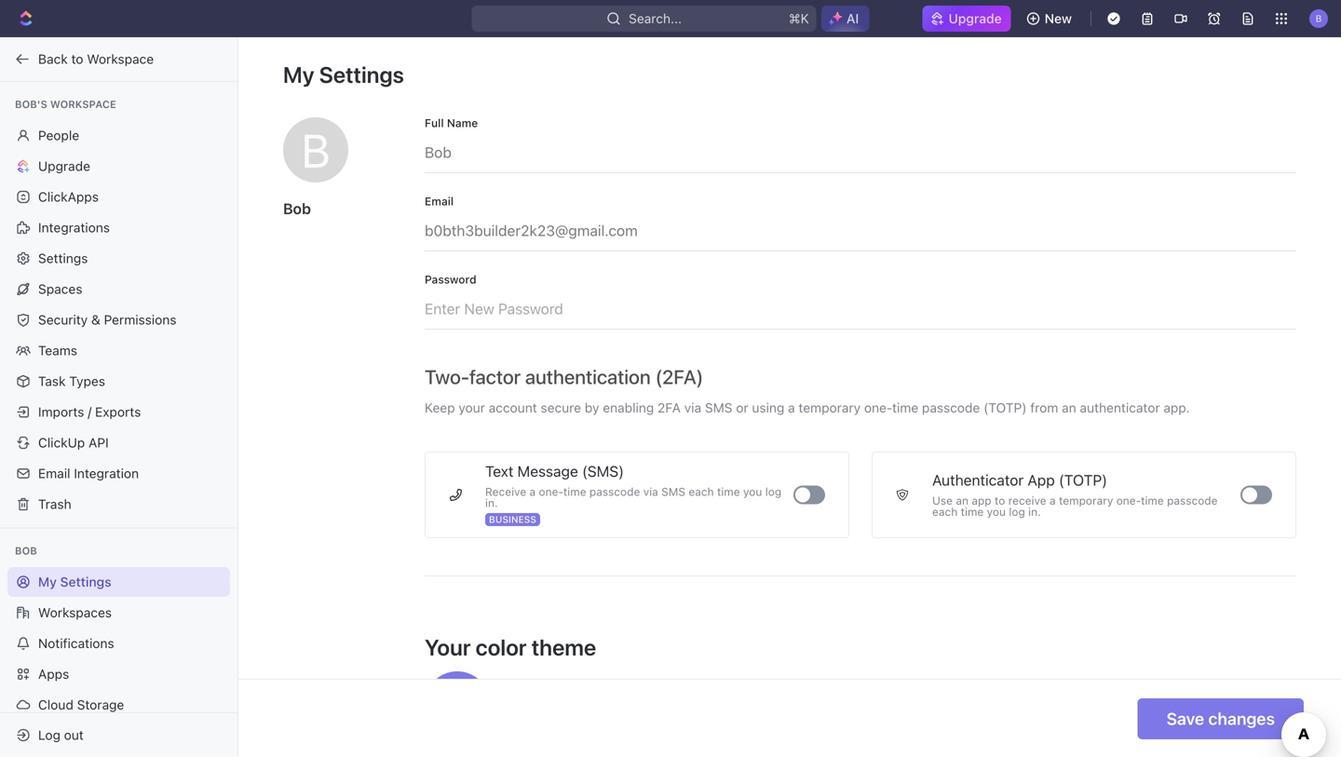 Task type: locate. For each thing, give the bounding box(es) containing it.
1 horizontal spatial my
[[283, 61, 314, 88]]

1 vertical spatial via
[[643, 485, 658, 498]]

upgrade link
[[923, 6, 1011, 32], [7, 151, 230, 181]]

1 vertical spatial my settings
[[38, 574, 111, 590]]

upgrade link down the people link
[[7, 151, 230, 181]]

2 vertical spatial settings
[[60, 574, 111, 590]]

temporary right receive
[[1059, 494, 1113, 507]]

0 horizontal spatial passcode
[[590, 485, 640, 498]]

time
[[892, 400, 919, 415], [563, 485, 586, 498], [717, 485, 740, 498], [1141, 494, 1164, 507], [961, 505, 984, 518]]

workspace right back
[[87, 51, 154, 67]]

0 horizontal spatial my
[[38, 574, 57, 590]]

0 horizontal spatial my settings
[[38, 574, 111, 590]]

temporary right using
[[799, 400, 861, 415]]

available on business plans or higher element
[[485, 513, 540, 526]]

security & permissions link
[[7, 305, 230, 335]]

Enter New Password field
[[425, 285, 1297, 329]]

1 vertical spatial temporary
[[1059, 494, 1113, 507]]

text message (sms) receive a one-time passcode via sms each time you log in. business
[[485, 462, 782, 525]]

1 vertical spatial sms
[[661, 485, 686, 498]]

b
[[1316, 13, 1322, 24], [302, 122, 330, 177]]

email
[[425, 195, 454, 208], [38, 466, 70, 481]]

each
[[689, 485, 714, 498], [932, 505, 958, 518]]

task types
[[38, 374, 105, 389]]

1 horizontal spatial you
[[987, 505, 1006, 518]]

1 horizontal spatial b
[[1316, 13, 1322, 24]]

to inside authenticator app (totp) use an app to receive a temporary one-time passcode each time you log in.
[[995, 494, 1005, 507]]

secure
[[541, 400, 581, 415]]

0 horizontal spatial via
[[643, 485, 658, 498]]

0 horizontal spatial email
[[38, 466, 70, 481]]

your
[[425, 634, 471, 660]]

(totp) right app
[[1059, 471, 1108, 489]]

a down message
[[530, 485, 536, 498]]

passcode inside authenticator app (totp) use an app to receive a temporary one-time passcode each time you log in.
[[1167, 494, 1218, 507]]

imports / exports link
[[7, 397, 230, 427]]

1 horizontal spatial in.
[[1028, 505, 1041, 518]]

Enter Username text field
[[425, 129, 1297, 172]]

1 vertical spatial an
[[956, 494, 969, 507]]

upgrade
[[949, 11, 1002, 26], [38, 158, 90, 174]]

upgrade left new button
[[949, 11, 1002, 26]]

you left receive
[[987, 505, 1006, 518]]

via down 2fa
[[643, 485, 658, 498]]

cloud storage link
[[7, 690, 230, 720]]

0 horizontal spatial to
[[71, 51, 83, 67]]

0 vertical spatial my
[[283, 61, 314, 88]]

1 vertical spatial each
[[932, 505, 958, 518]]

temporary
[[799, 400, 861, 415], [1059, 494, 1113, 507]]

email inside the email integration link
[[38, 466, 70, 481]]

passcode
[[922, 400, 980, 415], [590, 485, 640, 498], [1167, 494, 1218, 507]]

1 vertical spatial email
[[38, 466, 70, 481]]

sms inside 'text message (sms) receive a one-time passcode via sms each time you log in. business'
[[661, 485, 686, 498]]

0 vertical spatial email
[[425, 195, 454, 208]]

log down using
[[765, 485, 782, 498]]

(totp) inside authenticator app (totp) use an app to receive a temporary one-time passcode each time you log in.
[[1059, 471, 1108, 489]]

to right back
[[71, 51, 83, 67]]

settings
[[319, 61, 404, 88], [38, 251, 88, 266], [60, 574, 111, 590]]

1 vertical spatial upgrade link
[[7, 151, 230, 181]]

integration
[[74, 466, 139, 481]]

1 vertical spatial b
[[302, 122, 330, 177]]

spaces
[[38, 281, 82, 297]]

apps
[[38, 666, 69, 682]]

0 vertical spatial upgrade link
[[923, 6, 1011, 32]]

an right from
[[1062, 400, 1076, 415]]

theme
[[532, 634, 596, 660]]

workspace up the people
[[50, 98, 116, 110]]

1 vertical spatial workspace
[[50, 98, 116, 110]]

2 horizontal spatial passcode
[[1167, 494, 1218, 507]]

sms left the or
[[705, 400, 733, 415]]

name
[[447, 116, 478, 129]]

1 vertical spatial log
[[1009, 505, 1025, 518]]

you down the or
[[743, 485, 762, 498]]

use
[[932, 494, 953, 507]]

1 vertical spatial to
[[995, 494, 1005, 507]]

out
[[64, 727, 84, 743]]

storage
[[77, 697, 124, 713]]

0 vertical spatial (totp)
[[984, 400, 1027, 415]]

0 horizontal spatial an
[[956, 494, 969, 507]]

1 vertical spatial upgrade
[[38, 158, 90, 174]]

(2fa)
[[655, 365, 704, 388]]

one-
[[864, 400, 892, 415], [539, 485, 563, 498], [1117, 494, 1141, 507]]

0 vertical spatial workspace
[[87, 51, 154, 67]]

changes
[[1208, 709, 1275, 729]]

0 vertical spatial bob
[[283, 200, 311, 218]]

b inside dropdown button
[[1316, 13, 1322, 24]]

1 vertical spatial my
[[38, 574, 57, 590]]

1 horizontal spatial via
[[684, 400, 701, 415]]

you inside 'text message (sms) receive a one-time passcode via sms each time you log in. business'
[[743, 485, 762, 498]]

receive
[[1008, 494, 1047, 507]]

an left app
[[956, 494, 969, 507]]

1 horizontal spatial email
[[425, 195, 454, 208]]

1 horizontal spatial upgrade link
[[923, 6, 1011, 32]]

password
[[425, 273, 477, 286]]

0 horizontal spatial temporary
[[799, 400, 861, 415]]

1 horizontal spatial log
[[1009, 505, 1025, 518]]

0 vertical spatial temporary
[[799, 400, 861, 415]]

via inside 'text message (sms) receive a one-time passcode via sms each time you log in. business'
[[643, 485, 658, 498]]

upgrade up clickapps on the top left
[[38, 158, 90, 174]]

an
[[1062, 400, 1076, 415], [956, 494, 969, 507]]

authenticator
[[932, 471, 1024, 489]]

exports
[[95, 404, 141, 420]]

1 horizontal spatial bob
[[283, 200, 311, 218]]

security
[[38, 312, 88, 327]]

0 horizontal spatial log
[[765, 485, 782, 498]]

workspace
[[87, 51, 154, 67], [50, 98, 116, 110]]

2 horizontal spatial one-
[[1117, 494, 1141, 507]]

0 vertical spatial an
[[1062, 400, 1076, 415]]

each inside authenticator app (totp) use an app to receive a temporary one-time passcode each time you log in.
[[932, 505, 958, 518]]

1 vertical spatial (totp)
[[1059, 471, 1108, 489]]

a
[[788, 400, 795, 415], [530, 485, 536, 498], [1050, 494, 1056, 507]]

sms down 2fa
[[661, 485, 686, 498]]

email down the full
[[425, 195, 454, 208]]

0 horizontal spatial sms
[[661, 485, 686, 498]]

0 vertical spatial my settings
[[283, 61, 404, 88]]

0 horizontal spatial upgrade link
[[7, 151, 230, 181]]

passcode inside 'text message (sms) receive a one-time passcode via sms each time you log in. business'
[[590, 485, 640, 498]]

1 vertical spatial bob
[[15, 545, 37, 557]]

back to workspace
[[38, 51, 154, 67]]

b button
[[1304, 4, 1334, 34]]

a right using
[[788, 400, 795, 415]]

one- inside 'text message (sms) receive a one-time passcode via sms each time you log in. business'
[[539, 485, 563, 498]]

in. up business
[[485, 496, 498, 510]]

1 horizontal spatial sms
[[705, 400, 733, 415]]

to right app
[[995, 494, 1005, 507]]

new button
[[1019, 4, 1083, 34]]

via
[[684, 400, 701, 415], [643, 485, 658, 498]]

1 horizontal spatial each
[[932, 505, 958, 518]]

api
[[89, 435, 109, 450]]

upgrade link left new button
[[923, 6, 1011, 32]]

permissions
[[104, 312, 176, 327]]

from
[[1030, 400, 1058, 415]]

0 vertical spatial you
[[743, 485, 762, 498]]

0 horizontal spatial upgrade
[[38, 158, 90, 174]]

0 horizontal spatial one-
[[539, 485, 563, 498]]

0 vertical spatial each
[[689, 485, 714, 498]]

via right 2fa
[[684, 400, 701, 415]]

my settings link
[[7, 567, 230, 597]]

1 horizontal spatial temporary
[[1059, 494, 1113, 507]]

(totp) left from
[[984, 400, 1027, 415]]

log
[[765, 485, 782, 498], [1009, 505, 1025, 518]]

save
[[1167, 709, 1204, 729]]

0 vertical spatial via
[[684, 400, 701, 415]]

1 horizontal spatial passcode
[[922, 400, 980, 415]]

1 vertical spatial you
[[987, 505, 1006, 518]]

0 horizontal spatial in.
[[485, 496, 498, 510]]

sms
[[705, 400, 733, 415], [661, 485, 686, 498]]

0 horizontal spatial each
[[689, 485, 714, 498]]

app.
[[1164, 400, 1190, 415]]

email up trash
[[38, 466, 70, 481]]

0 horizontal spatial a
[[530, 485, 536, 498]]

0 vertical spatial upgrade
[[949, 11, 1002, 26]]

enabling
[[603, 400, 654, 415]]

apps link
[[7, 659, 230, 689]]

2 horizontal spatial a
[[1050, 494, 1056, 507]]

keep
[[425, 400, 455, 415]]

log out
[[38, 727, 84, 743]]

save changes button
[[1138, 699, 1304, 740]]

(totp)
[[984, 400, 1027, 415], [1059, 471, 1108, 489]]

1 horizontal spatial (totp)
[[1059, 471, 1108, 489]]

my settings
[[283, 61, 404, 88], [38, 574, 111, 590]]

0 vertical spatial to
[[71, 51, 83, 67]]

in.
[[485, 496, 498, 510], [1028, 505, 1041, 518]]

spaces link
[[7, 274, 230, 304]]

bob's workspace
[[15, 98, 116, 110]]

log out button
[[7, 720, 222, 750]]

1 horizontal spatial to
[[995, 494, 1005, 507]]

email integration link
[[7, 459, 230, 489]]

0 vertical spatial log
[[765, 485, 782, 498]]

log right app
[[1009, 505, 1025, 518]]

a down app
[[1050, 494, 1056, 507]]

bob's
[[15, 98, 47, 110]]

0 vertical spatial b
[[1316, 13, 1322, 24]]

one- inside authenticator app (totp) use an app to receive a temporary one-time passcode each time you log in.
[[1117, 494, 1141, 507]]

in. down app
[[1028, 505, 1041, 518]]

workspace inside 'button'
[[87, 51, 154, 67]]

1 horizontal spatial an
[[1062, 400, 1076, 415]]

0 horizontal spatial you
[[743, 485, 762, 498]]



Task type: describe. For each thing, give the bounding box(es) containing it.
temporary inside authenticator app (totp) use an app to receive a temporary one-time passcode each time you log in.
[[1059, 494, 1113, 507]]

message
[[517, 462, 578, 480]]

app
[[972, 494, 992, 507]]

authenticator app (totp) use an app to receive a temporary one-time passcode each time you log in.
[[932, 471, 1218, 518]]

0 horizontal spatial b
[[302, 122, 330, 177]]

people link
[[7, 121, 230, 150]]

0 horizontal spatial (totp)
[[984, 400, 1027, 415]]

workspaces
[[38, 605, 112, 620]]

2fa
[[658, 400, 681, 415]]

1 horizontal spatial upgrade
[[949, 11, 1002, 26]]

(sms)
[[582, 462, 624, 480]]

/
[[88, 404, 92, 420]]

a inside 'text message (sms) receive a one-time passcode via sms each time you log in. business'
[[530, 485, 536, 498]]

clickapps link
[[7, 182, 230, 212]]

types
[[69, 374, 105, 389]]

back to workspace button
[[7, 44, 221, 74]]

0 vertical spatial settings
[[319, 61, 404, 88]]

integrations
[[38, 220, 110, 235]]

account
[[489, 400, 537, 415]]

1 horizontal spatial one-
[[864, 400, 892, 415]]

security & permissions
[[38, 312, 176, 327]]

task
[[38, 374, 66, 389]]

settings link
[[7, 244, 230, 273]]

1 horizontal spatial a
[[788, 400, 795, 415]]

your color theme
[[425, 634, 596, 660]]

integrations link
[[7, 213, 230, 243]]

people
[[38, 128, 79, 143]]

search...
[[629, 11, 682, 26]]

text
[[485, 462, 514, 480]]

save changes
[[1167, 709, 1275, 729]]

new
[[1045, 11, 1072, 26]]

trash link
[[7, 489, 230, 519]]

log inside authenticator app (totp) use an app to receive a temporary one-time passcode each time you log in.
[[1009, 505, 1025, 518]]

clickup api link
[[7, 428, 230, 458]]

you inside authenticator app (totp) use an app to receive a temporary one-time passcode each time you log in.
[[987, 505, 1006, 518]]

cloud storage
[[38, 697, 124, 713]]

teams
[[38, 343, 77, 358]]

notifications link
[[7, 629, 230, 659]]

1 horizontal spatial my settings
[[283, 61, 404, 88]]

to inside 'button'
[[71, 51, 83, 67]]

business
[[489, 514, 536, 525]]

imports
[[38, 404, 84, 420]]

1 vertical spatial settings
[[38, 251, 88, 266]]

authentication
[[525, 365, 651, 388]]

email integration
[[38, 466, 139, 481]]

authenticator
[[1080, 400, 1160, 415]]

ai button
[[821, 6, 869, 32]]

in. inside 'text message (sms) receive a one-time passcode via sms each time you log in. business'
[[485, 496, 498, 510]]

log
[[38, 727, 61, 743]]

teams link
[[7, 336, 230, 366]]

ai
[[847, 11, 859, 26]]

back
[[38, 51, 68, 67]]

log inside 'text message (sms) receive a one-time passcode via sms each time you log in. business'
[[765, 485, 782, 498]]

color
[[476, 634, 527, 660]]

clickapps
[[38, 189, 99, 204]]

notifications
[[38, 636, 114, 651]]

full
[[425, 116, 444, 129]]

using
[[752, 400, 785, 415]]

⌘k
[[789, 11, 809, 26]]

trash
[[38, 496, 71, 512]]

by
[[585, 400, 599, 415]]

cloud
[[38, 697, 73, 713]]

an inside authenticator app (totp) use an app to receive a temporary one-time passcode each time you log in.
[[956, 494, 969, 507]]

&
[[91, 312, 100, 327]]

or
[[736, 400, 749, 415]]

Enter Email text field
[[425, 207, 1297, 251]]

clickup api
[[38, 435, 109, 450]]

factor
[[469, 365, 521, 388]]

two-
[[425, 365, 469, 388]]

app
[[1028, 471, 1055, 489]]

a inside authenticator app (totp) use an app to receive a temporary one-time passcode each time you log in.
[[1050, 494, 1056, 507]]

task types link
[[7, 367, 230, 396]]

receive
[[485, 485, 526, 498]]

workspaces link
[[7, 598, 230, 628]]

keep your account secure by enabling 2fa via sms or using a temporary one-time passcode (totp) from an authenticator app.
[[425, 400, 1190, 415]]

full name
[[425, 116, 478, 129]]

email for email
[[425, 195, 454, 208]]

in. inside authenticator app (totp) use an app to receive a temporary one-time passcode each time you log in.
[[1028, 505, 1041, 518]]

imports / exports
[[38, 404, 141, 420]]

clickup
[[38, 435, 85, 450]]

two-factor authentication (2fa)
[[425, 365, 704, 388]]

0 horizontal spatial bob
[[15, 545, 37, 557]]

each inside 'text message (sms) receive a one-time passcode via sms each time you log in. business'
[[689, 485, 714, 498]]

email for email integration
[[38, 466, 70, 481]]

your
[[459, 400, 485, 415]]

0 vertical spatial sms
[[705, 400, 733, 415]]



Task type: vqa. For each thing, say whether or not it's contained in the screenshot.
Authenticator App (TOTP) Use an app to receive a temporary one-time passcode each time you log in.
yes



